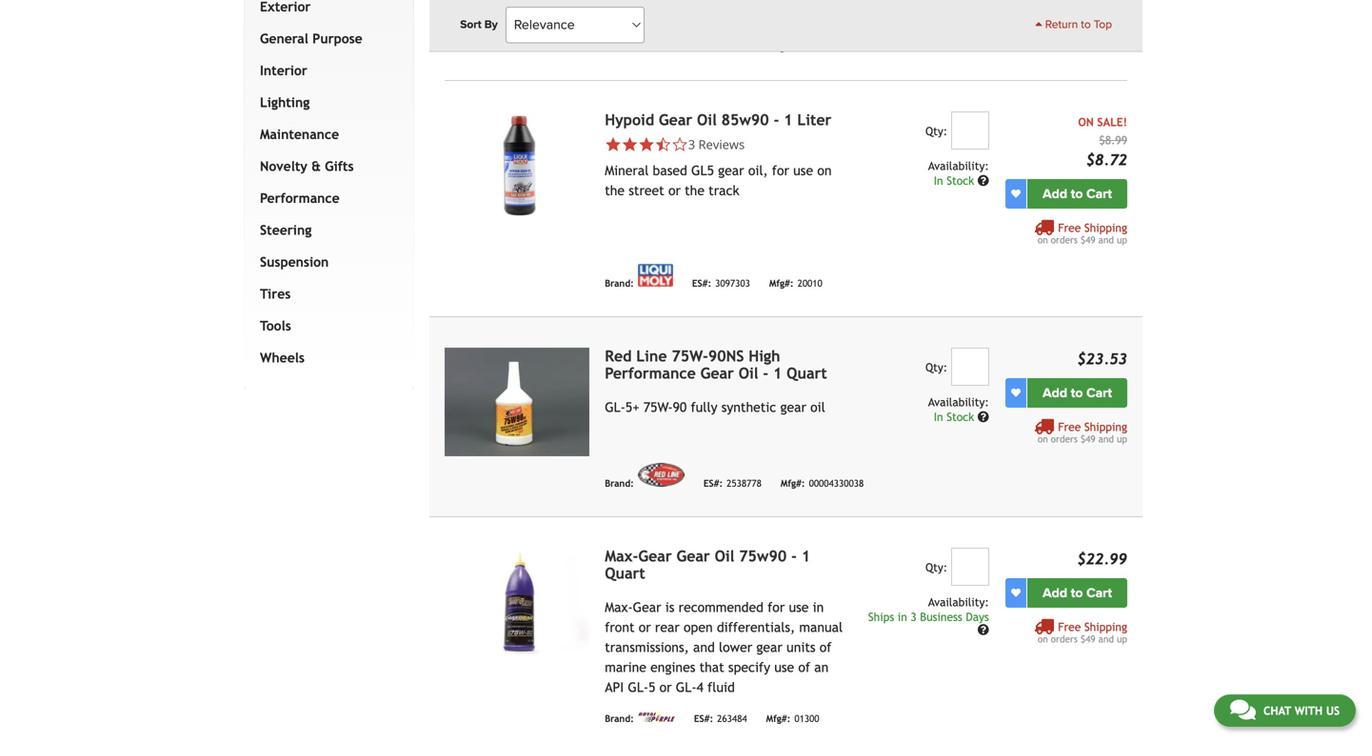 Task type: describe. For each thing, give the bounding box(es) containing it.
interior
[[260, 63, 308, 78]]

hypoid
[[605, 111, 655, 128]]

business
[[921, 610, 963, 623]]

1 brand: from the top
[[605, 41, 634, 52]]

1 $49 from the top
[[1081, 234, 1096, 245]]

tires link
[[256, 278, 395, 310]]

gl-5+ 75w-90 fully synthetic gear oil
[[605, 399, 826, 415]]

fully
[[691, 399, 718, 415]]

es#: 4142893
[[692, 41, 751, 52]]

oil inside the max-gear gear oil 75w90 - 1 quart
[[715, 547, 735, 565]]

and inside max-gear is recommended for use in front or rear open differentials, manual transmissions, and lower gear units of marine engines that specify use of an api gl-5 or gl-4 fluid
[[694, 639, 715, 655]]

api
[[605, 679, 624, 695]]

rear
[[655, 619, 680, 635]]

mfg#: for high
[[781, 478, 806, 489]]

263484
[[718, 713, 747, 724]]

85w90
[[722, 111, 769, 128]]

chat with us
[[1264, 704, 1340, 717]]

es#: for 75w-
[[704, 478, 723, 489]]

general purpose link
[[256, 23, 395, 55]]

1 up from the top
[[1117, 234, 1128, 245]]

return to top
[[1043, 18, 1113, 31]]

3097303
[[716, 278, 751, 289]]

stock for red line 75w-90ns high performance gear oil - 1 quart
[[947, 410, 975, 423]]

hypoid gear oil 85w90 - 1 liter
[[605, 111, 832, 128]]

tires
[[260, 286, 291, 301]]

1 horizontal spatial 1
[[784, 111, 793, 128]]

units
[[787, 639, 816, 655]]

1 vertical spatial or
[[639, 619, 651, 635]]

add to wish list image for $23.53
[[1012, 388, 1021, 398]]

free for $23.53
[[1059, 420, 1082, 433]]

chat
[[1264, 704, 1292, 717]]

gear for is
[[633, 599, 662, 615]]

shipping for $23.53
[[1085, 420, 1128, 433]]

in for hypoid gear oil 85w90 - 1 liter
[[934, 174, 944, 187]]

up for $22.99
[[1117, 633, 1128, 644]]

22090
[[798, 41, 823, 52]]

5+
[[626, 399, 640, 415]]

mineral
[[605, 163, 649, 178]]

01300
[[795, 713, 820, 724]]

to down $22.99
[[1071, 585, 1084, 601]]

red
[[605, 347, 632, 365]]

novelty
[[260, 158, 308, 174]]

performance inside performance link
[[260, 190, 340, 206]]

$22.99
[[1078, 550, 1128, 568]]

engines
[[651, 659, 696, 675]]

general purpose
[[260, 31, 363, 46]]

novelty & gifts
[[260, 158, 354, 174]]

that
[[700, 659, 725, 675]]

front
[[605, 619, 635, 635]]

up for $23.53
[[1117, 433, 1128, 444]]

brand: for max-
[[605, 713, 634, 724]]

cart for $22.99
[[1087, 585, 1113, 601]]

- inside the max-gear gear oil 75w90 - 1 quart
[[792, 547, 797, 565]]

to down $23.53
[[1071, 385, 1084, 401]]

specify
[[729, 659, 771, 675]]

mfg#: for -
[[770, 278, 794, 289]]

2538778
[[727, 478, 762, 489]]

1 add to cart from the top
[[1043, 186, 1113, 202]]

0 horizontal spatial of
[[799, 659, 811, 675]]

$49 for $22.99
[[1081, 633, 1096, 644]]

use inside mineral based gl5 gear oil, for use on the street or the track
[[794, 163, 814, 178]]

oil,
[[749, 163, 768, 178]]

es#2538778 - 00004330038 - red line 75w-90ns high performance gear oil - 1 quart - gl-5+ 75w-90 fully synthetic gear oil - redline - mercedes benz porsche image
[[445, 347, 590, 456]]

1 shipping from the top
[[1085, 221, 1128, 234]]

5
[[649, 679, 656, 695]]

free shipping on orders $49 and up for $23.53
[[1038, 420, 1128, 444]]

fluid
[[708, 679, 735, 695]]

mfg#: 00004330038
[[781, 478, 864, 489]]

is
[[666, 599, 675, 615]]

high
[[749, 347, 781, 365]]

max-gear is recommended for use in front or rear open differentials, manual transmissions, and lower gear units of marine engines that specify use of an api gl-5 or gl-4 fluid
[[605, 599, 843, 695]]

1 orders from the top
[[1051, 234, 1078, 245]]

performance link
[[256, 182, 395, 214]]

es#263484 - 01300 - max-gear gear oil 75w90 - 1 quart - max-gear is recommended for use in front or rear open differentials, manual transmissions, and lower gear units of marine engines that specify use of an api gl-5 or gl-4 fluid - royal purple - audi bmw volkswagen mercedes benz porsche image
[[445, 548, 590, 656]]

add for $22.99
[[1043, 585, 1068, 601]]

for inside max-gear is recommended for use in front or rear open differentials, manual transmissions, and lower gear units of marine engines that specify use of an api gl-5 or gl-4 fluid
[[768, 599, 785, 615]]

recommended
[[679, 599, 764, 615]]

tools
[[260, 318, 291, 333]]

gear for oil
[[659, 111, 693, 128]]

add for $23.53
[[1043, 385, 1068, 401]]

brand: for hypoid
[[605, 278, 634, 289]]

caret up image
[[1036, 18, 1043, 30]]

on sale! $8.99 $8.72
[[1079, 115, 1128, 168]]

mfg#: for 75w90
[[767, 713, 791, 724]]

hypoid gear oil 85w90 - 1 liter link
[[605, 111, 832, 128]]

es#: for gear
[[694, 713, 714, 724]]

2 3 reviews link from the left
[[688, 136, 745, 153]]

wheels link
[[256, 342, 395, 374]]

orders for $22.99
[[1051, 633, 1078, 644]]

top
[[1094, 18, 1113, 31]]

an
[[815, 659, 829, 675]]

return
[[1046, 18, 1079, 31]]

mfg#: 01300
[[767, 713, 820, 724]]

add to cart for $23.53
[[1043, 385, 1113, 401]]

differentials,
[[717, 619, 796, 635]]

for inside mineral based gl5 gear oil, for use on the street or the track
[[772, 163, 790, 178]]

90ns
[[709, 347, 744, 365]]

- inside red line 75w-90ns high performance gear oil - 1 quart
[[763, 364, 769, 382]]

$8.99
[[1100, 133, 1128, 146]]

1 vertical spatial gear
[[781, 399, 807, 415]]

mfg#: 22090
[[770, 41, 823, 52]]

1 horizontal spatial -
[[774, 111, 780, 128]]

star image
[[622, 136, 638, 153]]

mfg#: 20010
[[770, 278, 823, 289]]

1 add from the top
[[1043, 186, 1068, 202]]

brand: for red
[[605, 478, 634, 489]]

days
[[966, 610, 990, 623]]

on
[[1079, 115, 1094, 128]]

suspension
[[260, 254, 329, 269]]

question circle image for hypoid gear oil 85w90 - 1 liter
[[978, 175, 990, 186]]

manual
[[800, 619, 843, 635]]

reviews
[[699, 136, 745, 153]]

synthetic
[[722, 399, 777, 415]]

max- for max-gear gear oil 75w90 - 1 quart
[[605, 547, 639, 565]]

ships in 3 business days
[[869, 610, 990, 623]]

max- for max-gear is recommended for use in front or rear open differentials, manual transmissions, and lower gear units of marine engines that specify use of an api gl-5 or gl-4 fluid
[[605, 599, 633, 615]]

gear inside mineral based gl5 gear oil, for use on the street or the track
[[718, 163, 745, 178]]

lighting link
[[256, 87, 395, 118]]

es#: 3097303
[[692, 278, 751, 289]]

and down $8.72
[[1099, 234, 1115, 245]]

1 free shipping on orders $49 and up from the top
[[1038, 221, 1128, 245]]

quart inside the max-gear gear oil 75w90 - 1 quart
[[605, 564, 646, 582]]

stock for hypoid gear oil 85w90 - 1 liter
[[947, 174, 975, 187]]

based
[[653, 163, 688, 178]]

ships
[[869, 610, 895, 623]]

return to top link
[[1036, 16, 1113, 33]]



Task type: vqa. For each thing, say whether or not it's contained in the screenshot.
2nd Shipping
yes



Task type: locate. For each thing, give the bounding box(es) containing it.
2 horizontal spatial 1
[[802, 547, 811, 565]]

in right ships
[[898, 610, 908, 623]]

75w- right 5+
[[644, 399, 673, 415]]

1 horizontal spatial gl-
[[628, 679, 649, 695]]

75w- for 90
[[644, 399, 673, 415]]

es#: left 2538778
[[704, 478, 723, 489]]

1 availability: from the top
[[929, 159, 990, 172]]

0 vertical spatial shipping
[[1085, 221, 1128, 234]]

comments image
[[1231, 698, 1256, 721]]

2 cart from the top
[[1087, 385, 1113, 401]]

2 stock from the top
[[947, 410, 975, 423]]

1 horizontal spatial of
[[820, 639, 832, 655]]

suspension link
[[256, 246, 395, 278]]

es#: for oil
[[692, 278, 712, 289]]

the down gl5
[[685, 183, 705, 198]]

qty:
[[926, 124, 948, 137], [926, 360, 948, 374], [926, 560, 948, 574]]

$49 down $22.99
[[1081, 633, 1096, 644]]

add to cart button down $23.53
[[1028, 378, 1128, 408]]

purpose
[[313, 31, 363, 46]]

0 vertical spatial oil
[[697, 111, 717, 128]]

0 horizontal spatial -
[[763, 364, 769, 382]]

free down $22.99
[[1059, 620, 1082, 633]]

1 add to cart button from the top
[[1028, 179, 1128, 208]]

cart down $23.53
[[1087, 385, 1113, 401]]

1 horizontal spatial 3
[[911, 610, 917, 623]]

free shipping on orders $49 and up down $22.99
[[1038, 620, 1128, 644]]

in up 'manual'
[[813, 599, 824, 615]]

to down on sale! $8.99 $8.72 on the top
[[1071, 186, 1084, 202]]

mfg#: left 22090
[[770, 41, 794, 52]]

liqui-moly - corporate logo image
[[638, 27, 673, 50], [638, 264, 673, 287]]

max-gear gear oil 75w90 - 1 quart
[[605, 547, 811, 582]]

quart
[[787, 364, 828, 382], [605, 564, 646, 582]]

1 question circle image from the top
[[978, 175, 990, 186]]

1 inside the max-gear gear oil 75w90 - 1 quart
[[802, 547, 811, 565]]

gear up 'track'
[[718, 163, 745, 178]]

1 vertical spatial performance
[[605, 364, 696, 382]]

1 vertical spatial $49
[[1081, 433, 1096, 444]]

and down $23.53
[[1099, 433, 1115, 444]]

use right oil,
[[794, 163, 814, 178]]

liter
[[798, 111, 832, 128]]

add to wish list image for $22.99
[[1012, 588, 1021, 598]]

wheels
[[260, 350, 305, 365]]

2 vertical spatial up
[[1117, 633, 1128, 644]]

availability: for hypoid gear oil 85w90 - 1 liter
[[929, 159, 990, 172]]

mfg#: left 20010 on the top of page
[[770, 278, 794, 289]]

gear up recommended
[[677, 547, 710, 565]]

shipping down $23.53
[[1085, 420, 1128, 433]]

gl- down marine
[[628, 679, 649, 695]]

3 up gl5
[[688, 136, 696, 153]]

marine
[[605, 659, 647, 675]]

1 vertical spatial cart
[[1087, 385, 1113, 401]]

sort
[[460, 18, 482, 31]]

add to cart button down $8.72
[[1028, 179, 1128, 208]]

0 horizontal spatial performance
[[260, 190, 340, 206]]

free shipping on orders $49 and up down $8.72
[[1038, 221, 1128, 245]]

2 vertical spatial add to cart
[[1043, 585, 1113, 601]]

liqui-moly - corporate logo image left es#: 4142893 in the right of the page
[[638, 27, 673, 50]]

street
[[629, 183, 665, 198]]

mfg#: left the 01300
[[767, 713, 791, 724]]

red line 75w-90ns high performance gear oil - 1 quart
[[605, 347, 828, 382]]

gifts
[[325, 158, 354, 174]]

question circle image for red line 75w-90ns high performance gear oil - 1 quart
[[978, 411, 990, 422]]

2 vertical spatial 1
[[802, 547, 811, 565]]

1 in from the top
[[934, 174, 944, 187]]

add to cart for $22.99
[[1043, 585, 1113, 601]]

cart down $22.99
[[1087, 585, 1113, 601]]

gear inside max-gear is recommended for use in front or rear open differentials, manual transmissions, and lower gear units of marine engines that specify use of an api gl-5 or gl-4 fluid
[[757, 639, 783, 655]]

and
[[1099, 234, 1115, 245], [1099, 433, 1115, 444], [1099, 633, 1115, 644], [694, 639, 715, 655]]

0 vertical spatial 1
[[784, 111, 793, 128]]

maintenance
[[260, 127, 339, 142]]

3 reviews link down hypoid gear oil 85w90 - 1 liter
[[688, 136, 745, 153]]

2 free shipping on orders $49 and up from the top
[[1038, 420, 1128, 444]]

add to cart down $22.99
[[1043, 585, 1113, 601]]

add to cart
[[1043, 186, 1113, 202], [1043, 385, 1113, 401], [1043, 585, 1113, 601]]

qty: for max-gear gear oil 75w90 - 1 quart
[[926, 560, 948, 574]]

free for $22.99
[[1059, 620, 1082, 633]]

for
[[772, 163, 790, 178], [768, 599, 785, 615]]

gl- down red
[[605, 399, 626, 415]]

question circle image
[[978, 175, 990, 186], [978, 411, 990, 422]]

oil left 75w90
[[715, 547, 735, 565]]

2 vertical spatial availability:
[[929, 595, 990, 609]]

es#: left 3097303
[[692, 278, 712, 289]]

1 in stock from the top
[[934, 174, 978, 187]]

availability:
[[929, 159, 990, 172], [929, 395, 990, 408], [929, 595, 990, 609]]

00004330038
[[809, 478, 864, 489]]

red line 75w-90ns high performance gear oil - 1 quart link
[[605, 347, 828, 382]]

es#: left 263484
[[694, 713, 714, 724]]

2 vertical spatial use
[[775, 659, 795, 675]]

1 vertical spatial orders
[[1051, 433, 1078, 444]]

in inside max-gear is recommended for use in front or rear open differentials, manual transmissions, and lower gear units of marine engines that specify use of an api gl-5 or gl-4 fluid
[[813, 599, 824, 615]]

free shipping on orders $49 and up for $22.99
[[1038, 620, 1128, 644]]

3 left business
[[911, 610, 917, 623]]

1 cart from the top
[[1087, 186, 1113, 202]]

1 vertical spatial 75w-
[[644, 399, 673, 415]]

0 horizontal spatial in
[[813, 599, 824, 615]]

2 vertical spatial free shipping on orders $49 and up
[[1038, 620, 1128, 644]]

0 vertical spatial qty:
[[926, 124, 948, 137]]

max- inside the max-gear gear oil 75w90 - 1 quart
[[605, 547, 639, 565]]

1 left liter
[[784, 111, 793, 128]]

oil up the 3 reviews
[[697, 111, 717, 128]]

or inside mineral based gl5 gear oil, for use on the street or the track
[[669, 183, 681, 198]]

0 vertical spatial question circle image
[[978, 175, 990, 186]]

1 vertical spatial free
[[1059, 420, 1082, 433]]

shipping down $8.72
[[1085, 221, 1128, 234]]

0 horizontal spatial 1
[[774, 364, 782, 382]]

gear left is
[[633, 599, 662, 615]]

0 horizontal spatial star image
[[605, 136, 622, 153]]

line
[[637, 347, 667, 365]]

novelty & gifts link
[[256, 150, 395, 182]]

use down units
[[775, 659, 795, 675]]

2 vertical spatial add
[[1043, 585, 1068, 601]]

1 vertical spatial stock
[[947, 410, 975, 423]]

0 horizontal spatial 3
[[688, 136, 696, 153]]

2 vertical spatial cart
[[1087, 585, 1113, 601]]

1 add to wish list image from the top
[[1012, 189, 1021, 198]]

0 vertical spatial performance
[[260, 190, 340, 206]]

performance
[[260, 190, 340, 206], [605, 364, 696, 382]]

0 horizontal spatial the
[[605, 183, 625, 198]]

0 horizontal spatial gl-
[[605, 399, 626, 415]]

up down $23.53
[[1117, 433, 1128, 444]]

tools link
[[256, 310, 395, 342]]

0 vertical spatial free
[[1059, 221, 1082, 234]]

liqui-moly - corporate logo image left es#: 3097303
[[638, 264, 673, 287]]

add to cart button for $23.53
[[1028, 378, 1128, 408]]

us
[[1327, 704, 1340, 717]]

0 vertical spatial of
[[820, 639, 832, 655]]

track
[[709, 183, 740, 198]]

0 vertical spatial max-
[[605, 547, 639, 565]]

0 vertical spatial in
[[934, 174, 944, 187]]

gear down 'differentials,'
[[757, 639, 783, 655]]

0 vertical spatial add to cart
[[1043, 186, 1113, 202]]

2 vertical spatial shipping
[[1085, 620, 1128, 633]]

20010
[[798, 278, 823, 289]]

0 vertical spatial liqui-moly - corporate logo image
[[638, 27, 673, 50]]

1 vertical spatial add
[[1043, 385, 1068, 401]]

mineral based gl5 gear oil, for use on the street or the track
[[605, 163, 832, 198]]

- right 75w90
[[792, 547, 797, 565]]

in stock
[[934, 174, 978, 187], [934, 410, 978, 423]]

free down on sale! $8.99 $8.72 on the top
[[1059, 221, 1082, 234]]

3 add to cart button from the top
[[1028, 578, 1128, 608]]

0 vertical spatial $49
[[1081, 234, 1096, 245]]

$49 down $23.53
[[1081, 433, 1096, 444]]

$8.72
[[1087, 151, 1128, 168]]

gear inside red line 75w-90ns high performance gear oil - 1 quart
[[701, 364, 734, 382]]

sale!
[[1098, 115, 1128, 128]]

1 vertical spatial 3
[[911, 610, 917, 623]]

2 add to cart button from the top
[[1028, 378, 1128, 408]]

2 add from the top
[[1043, 385, 1068, 401]]

availability: for red line 75w-90ns high performance gear oil - 1 quart
[[929, 395, 990, 408]]

steering link
[[256, 214, 395, 246]]

1 3 reviews link from the left
[[605, 136, 851, 153]]

1 vertical spatial add to cart
[[1043, 385, 1113, 401]]

star image up mineral
[[605, 136, 622, 153]]

1 vertical spatial -
[[763, 364, 769, 382]]

to
[[1082, 18, 1091, 31], [1071, 186, 1084, 202], [1071, 385, 1084, 401], [1071, 585, 1084, 601]]

None number field
[[952, 111, 990, 149], [952, 347, 990, 386], [952, 548, 990, 586], [952, 111, 990, 149], [952, 347, 990, 386], [952, 548, 990, 586]]

up down $8.72
[[1117, 234, 1128, 245]]

0 vertical spatial 75w-
[[672, 347, 709, 365]]

lower
[[719, 639, 753, 655]]

qty: for red line 75w-90ns high performance gear oil - 1 quart
[[926, 360, 948, 374]]

4 brand: from the top
[[605, 713, 634, 724]]

in stock for red line 75w-90ns high performance gear oil - 1 quart
[[934, 410, 978, 423]]

2 horizontal spatial -
[[792, 547, 797, 565]]

1 vertical spatial free shipping on orders $49 and up
[[1038, 420, 1128, 444]]

3 add from the top
[[1043, 585, 1068, 601]]

2 availability: from the top
[[929, 395, 990, 408]]

brand: left redline - corporate logo
[[605, 478, 634, 489]]

2 orders from the top
[[1051, 433, 1078, 444]]

cart down $8.72
[[1087, 186, 1113, 202]]

0 vertical spatial use
[[794, 163, 814, 178]]

1 the from the left
[[605, 183, 625, 198]]

1 qty: from the top
[[926, 124, 948, 137]]

1 liqui-moly - corporate logo image from the top
[[638, 27, 673, 50]]

and down $22.99
[[1099, 633, 1115, 644]]

use
[[794, 163, 814, 178], [789, 599, 809, 615], [775, 659, 795, 675]]

mfg#: left 00004330038
[[781, 478, 806, 489]]

redline - corporate logo image
[[638, 463, 685, 487]]

maintenance link
[[256, 118, 395, 150]]

2 the from the left
[[685, 183, 705, 198]]

in stock for hypoid gear oil 85w90 - 1 liter
[[934, 174, 978, 187]]

1 vertical spatial add to cart button
[[1028, 378, 1128, 408]]

question circle image
[[978, 624, 990, 635]]

gl5
[[692, 163, 714, 178]]

2 add to cart from the top
[[1043, 385, 1113, 401]]

brand: down api
[[605, 713, 634, 724]]

availability: for max-gear gear oil 75w90 - 1 quart
[[929, 595, 990, 609]]

on inside mineral based gl5 gear oil, for use on the street or the track
[[818, 163, 832, 178]]

2 vertical spatial $49
[[1081, 633, 1096, 644]]

free
[[1059, 221, 1082, 234], [1059, 420, 1082, 433], [1059, 620, 1082, 633]]

1 vertical spatial oil
[[739, 364, 759, 382]]

3 qty: from the top
[[926, 560, 948, 574]]

orders for $23.53
[[1051, 433, 1078, 444]]

the down mineral
[[605, 183, 625, 198]]

gl-
[[605, 399, 626, 415], [628, 679, 649, 695], [676, 679, 697, 695]]

star image down hypoid
[[638, 136, 655, 153]]

performance inside red line 75w-90ns high performance gear oil - 1 quart
[[605, 364, 696, 382]]

cart
[[1087, 186, 1113, 202], [1087, 385, 1113, 401], [1087, 585, 1113, 601]]

0 vertical spatial cart
[[1087, 186, 1113, 202]]

2 star image from the left
[[638, 136, 655, 153]]

$23.53
[[1078, 350, 1128, 367]]

2 shipping from the top
[[1085, 420, 1128, 433]]

3 free from the top
[[1059, 620, 1082, 633]]

half star image
[[655, 136, 672, 153]]

90
[[673, 399, 687, 415]]

2 vertical spatial oil
[[715, 547, 735, 565]]

es#3097303 - 20010 - hypoid gear oil 85w90 - 1 liter - mineral based gl5 gear oil, for use on the street or the track - liqui-moly - audi bmw volkswagen mercedes benz porsche image
[[445, 111, 590, 220]]

0 vertical spatial stock
[[947, 174, 975, 187]]

gl- down engines
[[676, 679, 697, 695]]

2 $49 from the top
[[1081, 433, 1096, 444]]

royal purple - corporate logo image
[[638, 712, 675, 722]]

-
[[774, 111, 780, 128], [763, 364, 769, 382], [792, 547, 797, 565]]

3 brand: from the top
[[605, 478, 634, 489]]

brand:
[[605, 41, 634, 52], [605, 278, 634, 289], [605, 478, 634, 489], [605, 713, 634, 724]]

interior link
[[256, 55, 395, 87]]

qty: for hypoid gear oil 85w90 - 1 liter
[[926, 124, 948, 137]]

1 vertical spatial in
[[934, 410, 944, 423]]

in
[[934, 174, 944, 187], [934, 410, 944, 423]]

&
[[312, 158, 321, 174]]

3 shipping from the top
[[1085, 620, 1128, 633]]

1 right 75w90
[[802, 547, 811, 565]]

3 up from the top
[[1117, 633, 1128, 644]]

0 vertical spatial for
[[772, 163, 790, 178]]

chat with us link
[[1215, 695, 1357, 727]]

es#: 2538778
[[704, 478, 762, 489]]

1 vertical spatial of
[[799, 659, 811, 675]]

quart up front
[[605, 564, 646, 582]]

2 free from the top
[[1059, 420, 1082, 433]]

0 vertical spatial orders
[[1051, 234, 1078, 245]]

empty star image
[[672, 136, 688, 153]]

performance up 5+
[[605, 364, 696, 382]]

1 free from the top
[[1059, 221, 1082, 234]]

2 vertical spatial or
[[660, 679, 672, 695]]

1 horizontal spatial performance
[[605, 364, 696, 382]]

3 availability: from the top
[[929, 595, 990, 609]]

max-gear gear oil 75w90 - 1 quart link
[[605, 547, 811, 582]]

liqui-moly - corporate logo image for es#: 4142893
[[638, 27, 673, 50]]

1 vertical spatial for
[[768, 599, 785, 615]]

add to wish list image
[[1012, 189, 1021, 198], [1012, 388, 1021, 398], [1012, 588, 1021, 598]]

2 up from the top
[[1117, 433, 1128, 444]]

add to cart button
[[1028, 179, 1128, 208], [1028, 378, 1128, 408], [1028, 578, 1128, 608]]

quart inside red line 75w-90ns high performance gear oil - 1 quart
[[787, 364, 828, 382]]

oil
[[811, 399, 826, 415]]

3 orders from the top
[[1051, 633, 1078, 644]]

1 vertical spatial shipping
[[1085, 420, 1128, 433]]

performance down novelty & gifts
[[260, 190, 340, 206]]

es#: left the 4142893 on the right of page
[[692, 41, 712, 52]]

0 vertical spatial or
[[669, 183, 681, 198]]

1 vertical spatial availability:
[[929, 395, 990, 408]]

free shipping on orders $49 and up down $23.53
[[1038, 420, 1128, 444]]

1 vertical spatial quart
[[605, 564, 646, 582]]

of up the an
[[820, 639, 832, 655]]

gear inside max-gear is recommended for use in front or rear open differentials, manual transmissions, and lower gear units of marine engines that specify use of an api gl-5 or gl-4 fluid
[[633, 599, 662, 615]]

1 max- from the top
[[605, 547, 639, 565]]

2 brand: from the top
[[605, 278, 634, 289]]

75w-
[[672, 347, 709, 365], [644, 399, 673, 415]]

shipping
[[1085, 221, 1128, 234], [1085, 420, 1128, 433], [1085, 620, 1128, 633]]

gear up 'empty star' image
[[659, 111, 693, 128]]

75w- for 90ns
[[672, 347, 709, 365]]

1 vertical spatial in stock
[[934, 410, 978, 423]]

2 vertical spatial gear
[[757, 639, 783, 655]]

open
[[684, 619, 713, 635]]

1 horizontal spatial quart
[[787, 364, 828, 382]]

- right 85w90
[[774, 111, 780, 128]]

1 vertical spatial qty:
[[926, 360, 948, 374]]

cart for $23.53
[[1087, 385, 1113, 401]]

2 vertical spatial -
[[792, 547, 797, 565]]

$49 for $23.53
[[1081, 433, 1096, 444]]

add to cart button down $22.99
[[1028, 578, 1128, 608]]

sort by
[[460, 18, 498, 31]]

or right 5
[[660, 679, 672, 695]]

2 vertical spatial free
[[1059, 620, 1082, 633]]

1 horizontal spatial star image
[[638, 136, 655, 153]]

liqui-moly - corporate logo image for es#: 3097303
[[638, 264, 673, 287]]

lighting
[[260, 95, 310, 110]]

2 vertical spatial add to cart button
[[1028, 578, 1128, 608]]

0 vertical spatial availability:
[[929, 159, 990, 172]]

max-
[[605, 547, 639, 565], [605, 599, 633, 615]]

0 vertical spatial in stock
[[934, 174, 978, 187]]

with
[[1295, 704, 1323, 717]]

2 in from the top
[[934, 410, 944, 423]]

0 vertical spatial free shipping on orders $49 and up
[[1038, 221, 1128, 245]]

0 horizontal spatial quart
[[605, 564, 646, 582]]

up down $22.99
[[1117, 633, 1128, 644]]

2 question circle image from the top
[[978, 411, 990, 422]]

75w- right line
[[672, 347, 709, 365]]

gear up is
[[639, 547, 672, 565]]

0 vertical spatial -
[[774, 111, 780, 128]]

add to cart button for $22.99
[[1028, 578, 1128, 608]]

1 vertical spatial question circle image
[[978, 411, 990, 422]]

the
[[605, 183, 625, 198], [685, 183, 705, 198]]

1 stock from the top
[[947, 174, 975, 187]]

2 horizontal spatial gl-
[[676, 679, 697, 695]]

75w- inside red line 75w-90ns high performance gear oil - 1 quart
[[672, 347, 709, 365]]

0 vertical spatial 3
[[688, 136, 696, 153]]

2 add to wish list image from the top
[[1012, 388, 1021, 398]]

transmissions,
[[605, 639, 690, 655]]

1 star image from the left
[[605, 136, 622, 153]]

1 horizontal spatial in
[[898, 610, 908, 623]]

shipping down $22.99
[[1085, 620, 1128, 633]]

- up synthetic
[[763, 364, 769, 382]]

to left top
[[1082, 18, 1091, 31]]

add to cart down $23.53
[[1043, 385, 1113, 401]]

3 $49 from the top
[[1081, 633, 1096, 644]]

or down based
[[669, 183, 681, 198]]

2 vertical spatial qty:
[[926, 560, 948, 574]]

2 vertical spatial add to wish list image
[[1012, 588, 1021, 598]]

quart up oil
[[787, 364, 828, 382]]

3 cart from the top
[[1087, 585, 1113, 601]]

free down $23.53
[[1059, 420, 1082, 433]]

3 reviews
[[688, 136, 745, 153]]

or
[[669, 183, 681, 198], [639, 619, 651, 635], [660, 679, 672, 695]]

of left the an
[[799, 659, 811, 675]]

0 vertical spatial add to wish list image
[[1012, 189, 1021, 198]]

3 add to cart from the top
[[1043, 585, 1113, 601]]

2 in stock from the top
[[934, 410, 978, 423]]

free shipping on orders $49 and up
[[1038, 221, 1128, 245], [1038, 420, 1128, 444], [1038, 620, 1128, 644]]

4
[[697, 679, 704, 695]]

star image
[[605, 136, 622, 153], [638, 136, 655, 153]]

0 vertical spatial add
[[1043, 186, 1068, 202]]

1 vertical spatial 1
[[774, 364, 782, 382]]

gear left oil
[[781, 399, 807, 415]]

4142893
[[716, 41, 751, 52]]

3 free shipping on orders $49 and up from the top
[[1038, 620, 1128, 644]]

2 max- from the top
[[605, 599, 633, 615]]

add to cart down $8.72
[[1043, 186, 1113, 202]]

oil inside red line 75w-90ns high performance gear oil - 1 quart
[[739, 364, 759, 382]]

1 up synthetic
[[774, 364, 782, 382]]

gear for gear
[[639, 547, 672, 565]]

by
[[485, 18, 498, 31]]

2 vertical spatial orders
[[1051, 633, 1078, 644]]

3 reviews link down the hypoid gear oil 85w90 - 1 liter link
[[605, 136, 851, 153]]

brand: up hypoid
[[605, 41, 634, 52]]

oil up synthetic
[[739, 364, 759, 382]]

1 vertical spatial add to wish list image
[[1012, 388, 1021, 398]]

for up 'differentials,'
[[768, 599, 785, 615]]

75w90
[[739, 547, 787, 565]]

2 qty: from the top
[[926, 360, 948, 374]]

shipping for $22.99
[[1085, 620, 1128, 633]]

1 vertical spatial use
[[789, 599, 809, 615]]

in for red line 75w-90ns high performance gear oil - 1 quart
[[934, 410, 944, 423]]

es#: 263484
[[694, 713, 747, 724]]

0 vertical spatial add to cart button
[[1028, 179, 1128, 208]]

max- inside max-gear is recommended for use in front or rear open differentials, manual transmissions, and lower gear units of marine engines that specify use of an api gl-5 or gl-4 fluid
[[605, 599, 633, 615]]

1 horizontal spatial the
[[685, 183, 705, 198]]

3 add to wish list image from the top
[[1012, 588, 1021, 598]]

brand: up red
[[605, 278, 634, 289]]

1 inside red line 75w-90ns high performance gear oil - 1 quart
[[774, 364, 782, 382]]

use up 'manual'
[[789, 599, 809, 615]]

gear up the gl-5+ 75w-90 fully synthetic gear oil
[[701, 364, 734, 382]]

for right oil,
[[772, 163, 790, 178]]

or up transmissions, in the bottom of the page
[[639, 619, 651, 635]]

0 vertical spatial up
[[1117, 234, 1128, 245]]

1 vertical spatial liqui-moly - corporate logo image
[[638, 264, 673, 287]]

$49 down $8.72
[[1081, 234, 1096, 245]]

mfg#:
[[770, 41, 794, 52], [770, 278, 794, 289], [781, 478, 806, 489], [767, 713, 791, 724]]

0 vertical spatial quart
[[787, 364, 828, 382]]

and down open
[[694, 639, 715, 655]]

2 liqui-moly - corporate logo image from the top
[[638, 264, 673, 287]]



